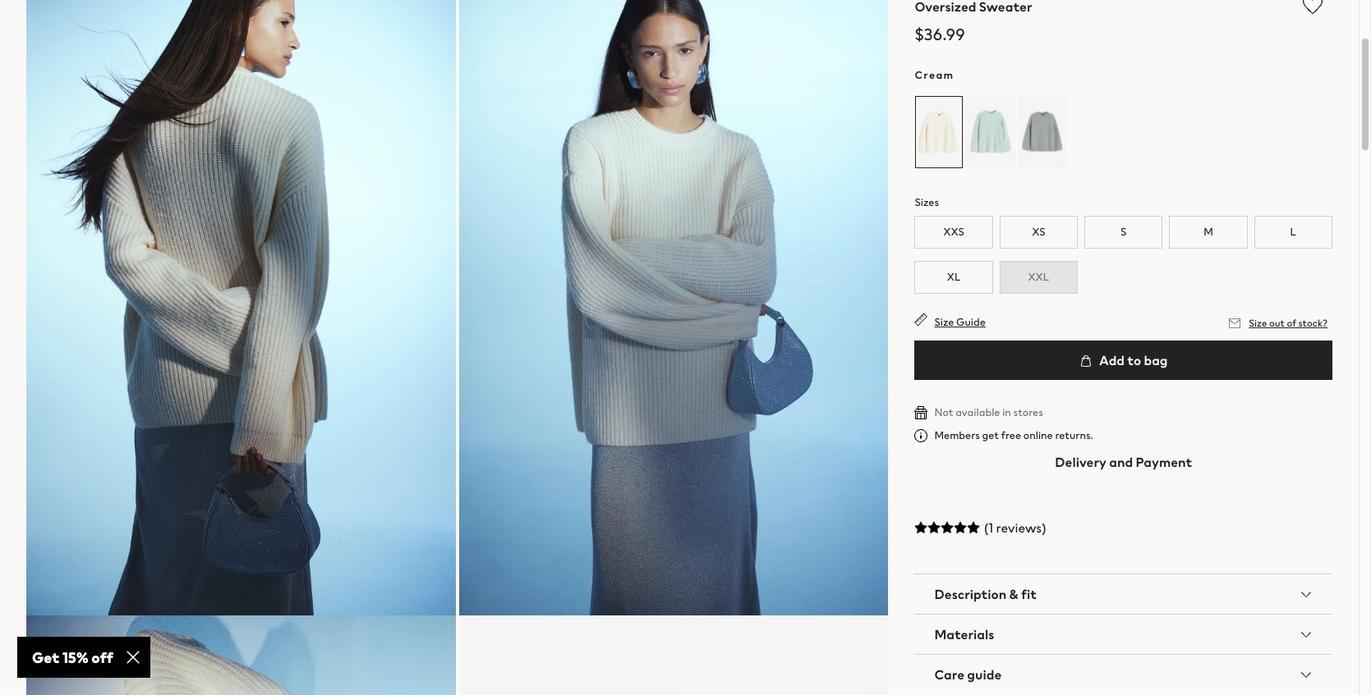 Task type: locate. For each thing, give the bounding box(es) containing it.
2 none radio from the left
[[1018, 95, 1068, 169]]

not available in stores button
[[915, 405, 1043, 421]]

to
[[1127, 351, 1141, 371]]

materials button
[[915, 615, 1333, 655]]

returns.
[[1055, 428, 1093, 443]]

not available in stores
[[934, 405, 1043, 421]]

reviews)
[[996, 518, 1047, 538]]

1 none radio from the left
[[967, 95, 1016, 169]]

size left "guide"
[[934, 315, 954, 330]]

members
[[934, 428, 980, 443]]

0 horizontal spatial none radio
[[967, 95, 1016, 169]]

stores
[[1013, 405, 1043, 421]]

size left out
[[1249, 317, 1267, 331]]

size
[[934, 315, 954, 330], [1249, 317, 1267, 331]]

size out of stock? button
[[1224, 313, 1333, 334]]

size for size guide
[[934, 315, 954, 330]]

none radio left light gray melange radio
[[967, 95, 1016, 169]]

add
[[1099, 351, 1125, 371]]

size guide button
[[915, 313, 986, 330]]

care guide button
[[915, 655, 1333, 695]]

of
[[1287, 317, 1296, 331]]

care
[[934, 665, 965, 685]]

guide
[[956, 315, 986, 330]]

sizes
[[915, 195, 939, 210]]

None radio
[[915, 95, 964, 169]]

add to bag
[[1097, 351, 1168, 371]]

(1
[[984, 518, 993, 538]]

0 horizontal spatial size
[[934, 315, 954, 330]]

mint green image
[[967, 95, 1016, 169]]

1 horizontal spatial size
[[1249, 317, 1267, 331]]

delivery and payment button
[[915, 443, 1333, 482]]

xxs
[[943, 224, 964, 240]]

1 horizontal spatial none radio
[[1018, 95, 1068, 169]]

m
[[1204, 224, 1213, 240]]

cream
[[915, 67, 954, 83]]

xs
[[1032, 224, 1046, 240]]

materials
[[934, 625, 994, 645]]

delivery
[[1055, 452, 1107, 472]]

none radio right the mint green radio
[[1018, 95, 1068, 169]]

description & fit button
[[915, 575, 1333, 614]]

and
[[1109, 452, 1133, 472]]

None radio
[[967, 95, 1016, 169], [1018, 95, 1068, 169]]



Task type: vqa. For each thing, say whether or not it's contained in the screenshot.
The Gray/Khaki Green
no



Task type: describe. For each thing, give the bounding box(es) containing it.
available
[[956, 405, 1000, 421]]

l
[[1290, 224, 1297, 240]]

oversized sweater - cream - ladies | h&m us 4 image
[[459, 616, 888, 696]]

members get free online returns.
[[934, 428, 1093, 443]]

online
[[1024, 428, 1053, 443]]

add to bag button
[[915, 341, 1333, 380]]

stock?
[[1298, 317, 1328, 331]]

oversized sweater - cream - ladies | h&m us image
[[26, 0, 456, 616]]

get
[[982, 428, 999, 443]]

not
[[934, 405, 953, 421]]

&
[[1009, 585, 1019, 604]]

care guide
[[934, 665, 1002, 685]]

bag
[[1144, 351, 1168, 371]]

oversized sweater - cream - ladies | h&m us 3 image
[[26, 616, 456, 696]]

fit
[[1021, 585, 1037, 604]]

s
[[1121, 224, 1127, 240]]

size for size out of stock?
[[1249, 317, 1267, 331]]

(1 reviews) button
[[915, 508, 1333, 548]]

none radio the mint green
[[967, 95, 1016, 169]]

xxl
[[1028, 269, 1049, 285]]

description
[[934, 585, 1007, 604]]

cream image
[[915, 95, 964, 169]]

free
[[1001, 428, 1021, 443]]

light gray melange image
[[1018, 95, 1068, 169]]

description & fit
[[934, 585, 1037, 604]]

delivery and payment
[[1055, 452, 1192, 472]]

none radio light gray melange
[[1018, 95, 1068, 169]]

5 / 5 image
[[915, 521, 980, 535]]

oversized sweater - cream - ladies | h&m us 2 image
[[459, 0, 888, 616]]

(1 reviews)
[[984, 518, 1047, 538]]

payment
[[1136, 452, 1192, 472]]

out
[[1269, 317, 1285, 331]]

xl
[[947, 269, 961, 285]]

in
[[1002, 405, 1011, 421]]

size out of stock?
[[1249, 317, 1328, 331]]

size guide
[[934, 315, 986, 330]]

guide
[[967, 665, 1002, 685]]

$36.99
[[915, 22, 965, 46]]



